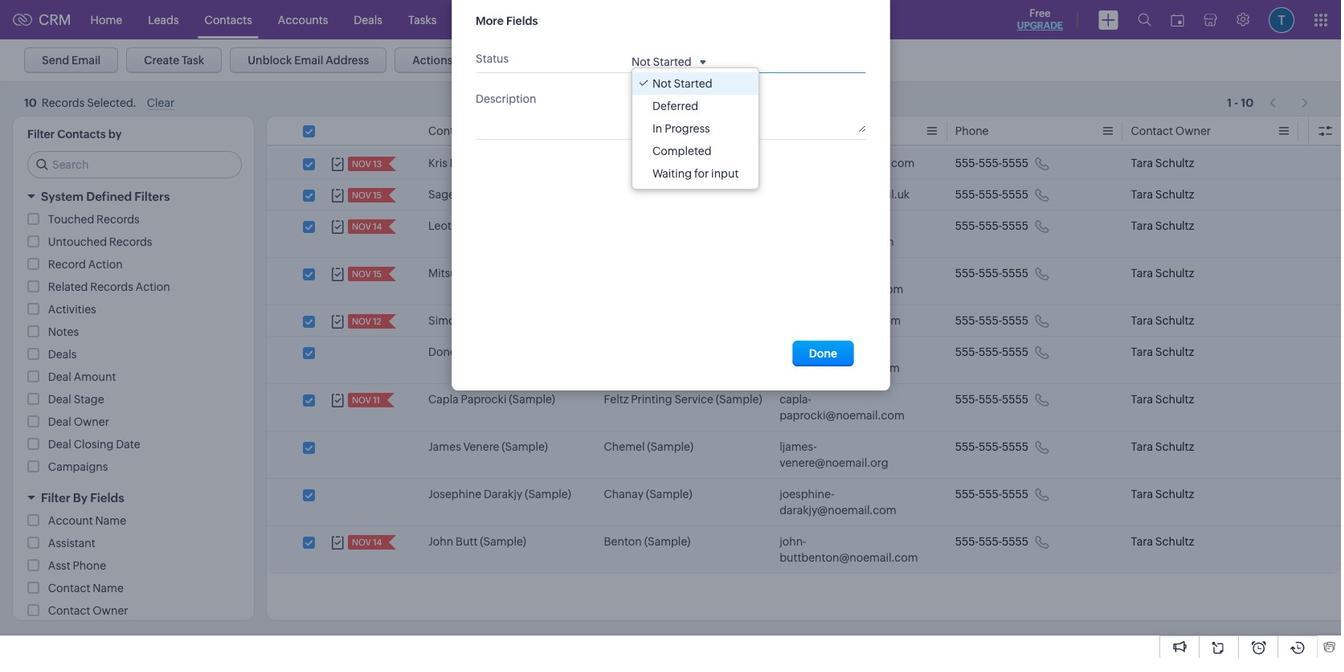 Task type: describe. For each thing, give the bounding box(es) containing it.
john- buttbenton@noemail.com
[[780, 535, 918, 564]]

home
[[90, 13, 122, 26]]

email for unblock
[[294, 54, 324, 67]]

venere@noemail.org
[[780, 457, 889, 469]]

5555 for john- buttbenton@noemail.com
[[1002, 535, 1029, 548]]

0 vertical spatial contact name
[[428, 125, 504, 137]]

0 vertical spatial task
[[531, 19, 563, 38]]

0 horizontal spatial phone
[[73, 559, 106, 572]]

9 5555 from the top
[[1002, 488, 1029, 501]]

dilliard@noemail.com
[[780, 235, 894, 248]]

row group containing kris marrier (sample)
[[267, 148, 1341, 574]]

nov 13
[[352, 159, 382, 169]]

6 schultz from the top
[[1156, 346, 1194, 358]]

nov 14 for john butt (sample)
[[352, 538, 382, 547]]

joesphine- darakjy@noemail.com
[[780, 488, 897, 517]]

6 555-555-5555 from the top
[[955, 346, 1029, 358]]

capla- paprocki@noemail.com link
[[780, 391, 923, 424]]

2 truhlar from the left
[[667, 188, 703, 201]]

(sample) right wieser
[[495, 188, 542, 201]]

nov 15 for sage wieser (sample)
[[352, 190, 382, 200]]

meetings link
[[450, 0, 524, 39]]

555-555-5555 for krismarrier@noemail.com
[[955, 157, 1029, 170]]

1 horizontal spatial contact owner
[[1131, 125, 1211, 137]]

sage-wieser@noemail.uk link
[[780, 186, 910, 203]]

by
[[108, 128, 122, 141]]

send email
[[42, 54, 101, 67]]

james venere (sample) link
[[428, 439, 548, 455]]

13
[[373, 159, 382, 169]]

tara schultz for leota- dilliard@noemail.com
[[1131, 219, 1194, 232]]

chemel (sample) link
[[604, 439, 694, 455]]

waiting
[[653, 167, 692, 180]]

ljames- venere@noemail.org
[[780, 440, 889, 469]]

john butt (sample) link
[[428, 534, 526, 550]]

description
[[476, 93, 537, 106]]

6 tara from the top
[[1131, 346, 1153, 358]]

tara for leota- dilliard@noemail.com
[[1131, 219, 1153, 232]]

defined
[[86, 190, 132, 203]]

9 555-555-5555 from the top
[[955, 488, 1029, 501]]

send
[[42, 54, 69, 67]]

create inside button
[[144, 54, 179, 67]]

touched records
[[48, 213, 140, 226]]

and
[[643, 188, 665, 201]]

deal for deal owner
[[48, 416, 71, 428]]

nov 14 link for john
[[348, 535, 384, 550]]

nov 13 link
[[348, 157, 384, 171]]

john
[[428, 535, 454, 548]]

Not Started field
[[632, 55, 706, 69]]

8 555-555-5555 from the top
[[955, 440, 1029, 453]]

leota-
[[780, 219, 809, 232]]

tara schultz for krismarrier@noemail.com
[[1131, 157, 1194, 170]]

2 navigation from the top
[[1262, 91, 1317, 114]]

1 for second navigation from the top of the page
[[1227, 96, 1232, 109]]

9 tara from the top
[[1131, 488, 1153, 501]]

benton (sample) link
[[604, 534, 691, 550]]

simonm@noemail.com link
[[780, 313, 901, 329]]

simon
[[428, 314, 462, 327]]

1 vertical spatial contact name
[[48, 582, 124, 595]]

more fields
[[476, 15, 538, 28]]

john butt (sample)
[[428, 535, 526, 548]]

nov 15 for mitsue tollner (sample)
[[352, 269, 382, 279]]

(sample) right dilliard
[[499, 219, 545, 232]]

1 horizontal spatial fields
[[506, 15, 538, 28]]

tara schultz for capla- paprocki@noemail.com
[[1131, 393, 1194, 406]]

8 tara from the top
[[1131, 440, 1153, 453]]

1 horizontal spatial deals
[[354, 13, 383, 26]]

name up the kris marrier (sample) link
[[473, 125, 504, 137]]

kris marrier (sample) link
[[428, 155, 536, 171]]

leads
[[148, 13, 179, 26]]

14 for john
[[373, 538, 382, 547]]

schultz for tollner- morlong@noemail.com
[[1156, 267, 1194, 280]]

1 - 10 for 2nd navigation from the bottom of the page
[[1227, 93, 1254, 106]]

asst phone
[[48, 559, 106, 572]]

6 5555 from the top
[[1002, 346, 1029, 358]]

1 vertical spatial account name
[[48, 514, 126, 527]]

free upgrade
[[1017, 7, 1063, 31]]

simonm@noemail.com
[[780, 314, 901, 327]]

paprocki@noemail.com
[[780, 409, 905, 422]]

- for second navigation from the top of the page
[[1235, 96, 1239, 109]]

records for touched
[[97, 213, 140, 226]]

assistant
[[48, 537, 95, 550]]

0 vertical spatial create task
[[476, 19, 563, 38]]

meetings
[[462, 13, 511, 26]]

foller
[[473, 346, 502, 358]]

nov 14 for leota dilliard (sample)
[[352, 222, 382, 231]]

1 truhlar from the left
[[604, 188, 641, 201]]

(sample) down the input
[[706, 188, 752, 201]]

fields inside dropdown button
[[90, 491, 124, 505]]

date
[[116, 438, 140, 451]]

foller-
[[780, 346, 810, 358]]

11
[[373, 395, 380, 405]]

leota dilliard (sample)
[[428, 219, 545, 232]]

send email button
[[24, 47, 118, 73]]

create task inside button
[[144, 54, 204, 67]]

touched
[[48, 213, 94, 226]]

clear
[[147, 97, 175, 109]]

2 horizontal spatial email
[[780, 125, 808, 137]]

tasks
[[408, 13, 437, 26]]

555-555-5555 for tollner- morlong@noemail.com
[[955, 267, 1029, 280]]

0 vertical spatial create
[[476, 19, 527, 38]]

chanay (sample)
[[604, 488, 693, 501]]

donette@noemail.com
[[780, 362, 900, 375]]

buttbenton@noemail.com
[[780, 551, 918, 564]]

5555 for leota- dilliard@noemail.com
[[1002, 219, 1029, 232]]

james venere (sample)
[[428, 440, 548, 453]]

paprocki
[[461, 393, 507, 406]]

record
[[48, 258, 86, 271]]

- for 2nd navigation from the bottom of the page
[[1235, 93, 1239, 106]]

nov for capla paprocki (sample)
[[352, 395, 371, 405]]

james
[[428, 440, 461, 453]]

(sample) right butt
[[480, 535, 526, 548]]

truhlar and truhlar (sample) link
[[604, 186, 752, 203]]

filter for filter contacts by
[[27, 128, 55, 141]]

not for tree containing not started
[[653, 77, 672, 90]]

leota- dilliard@noemail.com link
[[780, 218, 923, 250]]

(sample) right foller
[[504, 346, 551, 358]]

15 for mitsue
[[373, 269, 382, 279]]

tollner- morlong@noemail.com
[[780, 267, 904, 296]]

butt
[[456, 535, 478, 548]]

unblock email address button
[[230, 47, 387, 73]]

address
[[326, 54, 369, 67]]

leota- dilliard@noemail.com
[[780, 219, 894, 248]]

tasks link
[[395, 0, 450, 39]]

chanay
[[604, 488, 644, 501]]

nov for leota dilliard (sample)
[[352, 222, 371, 231]]

deal for deal closing date
[[48, 438, 71, 451]]

josephine darakjy (sample) link
[[428, 486, 571, 502]]

records for related
[[90, 281, 133, 293]]

1 horizontal spatial action
[[136, 281, 170, 293]]

joesphine- darakjy@noemail.com link
[[780, 486, 923, 518]]

tara schultz for john- buttbenton@noemail.com
[[1131, 535, 1194, 548]]

schultz for leota- dilliard@noemail.com
[[1156, 219, 1194, 232]]

12
[[373, 317, 382, 326]]

mitsue tollner (sample)
[[428, 267, 550, 280]]

(sample) up and
[[630, 157, 676, 170]]

closing
[[74, 438, 114, 451]]

filter contacts by
[[27, 128, 122, 141]]

crm
[[39, 11, 71, 28]]

capla- paprocki@noemail.com
[[780, 393, 905, 422]]

1 vertical spatial account
[[48, 514, 93, 527]]

9 schultz from the top
[[1156, 488, 1194, 501]]

ljames- venere@noemail.org link
[[780, 439, 923, 471]]

schultz for krismarrier@noemail.com
[[1156, 157, 1194, 170]]



Task type: vqa. For each thing, say whether or not it's contained in the screenshot.
'capla- paprocki@noemail.com' at bottom
yes



Task type: locate. For each thing, give the bounding box(es) containing it.
schultz for john- buttbenton@noemail.com
[[1156, 535, 1194, 548]]

0 vertical spatial action
[[88, 258, 123, 271]]

4 nov from the top
[[352, 269, 371, 279]]

printing
[[631, 393, 672, 406]]

tara schultz for simonm@noemail.com
[[1131, 314, 1194, 327]]

0 vertical spatial owner
[[1176, 125, 1211, 137]]

0 horizontal spatial contact name
[[48, 582, 124, 595]]

create down leads link
[[144, 54, 179, 67]]

task inside button
[[182, 54, 204, 67]]

action
[[88, 258, 123, 271], [136, 281, 170, 293]]

1 vertical spatial 14
[[373, 538, 382, 547]]

1 horizontal spatial email
[[294, 54, 324, 67]]

records down touched records
[[109, 235, 152, 248]]

1 vertical spatial nov 15 link
[[348, 267, 383, 281]]

2 1 - 10 from the top
[[1227, 96, 1254, 109]]

(sample) right benton
[[644, 535, 691, 548]]

darakjy
[[484, 488, 523, 501]]

2 5555 from the top
[[1002, 188, 1029, 201]]

create up status
[[476, 19, 527, 38]]

task right more
[[531, 19, 563, 38]]

5 555-555-5555 from the top
[[955, 314, 1029, 327]]

1 vertical spatial create
[[144, 54, 179, 67]]

1 horizontal spatial create task
[[476, 19, 563, 38]]

nov 14 link left john
[[348, 535, 384, 550]]

555-555-5555 for leota- dilliard@noemail.com
[[955, 219, 1029, 232]]

2 schultz from the top
[[1156, 188, 1194, 201]]

venere
[[463, 440, 499, 453]]

notes
[[48, 326, 79, 338]]

0 vertical spatial nov 14
[[352, 222, 382, 231]]

email
[[72, 54, 101, 67], [294, 54, 324, 67], [780, 125, 808, 137]]

filter down records
[[27, 128, 55, 141]]

0 vertical spatial not started
[[632, 56, 692, 69]]

1 horizontal spatial account
[[604, 125, 649, 137]]

donette foller (sample)
[[428, 346, 551, 358]]

leota dilliard (sample) link
[[428, 218, 545, 234]]

1 nov 14 link from the top
[[348, 219, 384, 234]]

asst
[[48, 559, 70, 572]]

None text field
[[476, 118, 866, 133]]

deal up deal stage
[[48, 371, 71, 383]]

0 horizontal spatial contact owner
[[48, 604, 128, 617]]

1 tara from the top
[[1131, 157, 1153, 170]]

deferred
[[653, 100, 699, 113]]

sage-
[[780, 188, 808, 201]]

nov 14 down nov 13
[[352, 222, 382, 231]]

2 555-555-5555 from the top
[[955, 188, 1029, 201]]

wieser@noemail.uk
[[808, 188, 910, 201]]

contact name down asst phone
[[48, 582, 124, 595]]

None button
[[793, 341, 854, 367]]

tara for simonm@noemail.com
[[1131, 314, 1153, 327]]

owner
[[1176, 125, 1211, 137], [74, 416, 109, 428], [93, 604, 128, 617]]

deal for deal amount
[[48, 371, 71, 383]]

(sample) right chanay
[[646, 488, 693, 501]]

2 tara schultz from the top
[[1131, 188, 1194, 201]]

not started inside tree
[[653, 77, 713, 90]]

1 navigation from the top
[[1262, 88, 1317, 111]]

1 vertical spatial owner
[[74, 416, 109, 428]]

1 15 from the top
[[373, 190, 382, 200]]

started inside not started field
[[653, 56, 692, 69]]

not started
[[632, 56, 692, 69], [653, 77, 713, 90]]

1 horizontal spatial truhlar
[[667, 188, 703, 201]]

(sample) down all
[[490, 157, 536, 170]]

phone
[[955, 125, 989, 137], [73, 559, 106, 572]]

tara schultz for sage-wieser@noemail.uk
[[1131, 188, 1194, 201]]

crm link
[[13, 11, 71, 28]]

name down asst phone
[[93, 582, 124, 595]]

4 tara schultz from the top
[[1131, 267, 1194, 280]]

nov 15 link down nov 13 link
[[348, 188, 383, 203]]

1 vertical spatial not
[[653, 77, 672, 90]]

more
[[476, 15, 504, 28]]

record action
[[48, 258, 123, 271]]

0 vertical spatial 15
[[373, 190, 382, 200]]

tollner-
[[780, 267, 817, 280]]

3 schultz from the top
[[1156, 219, 1194, 232]]

(sample) right tollner
[[504, 267, 550, 280]]

1 for 2nd navigation from the bottom of the page
[[1227, 93, 1232, 106]]

7 nov from the top
[[352, 538, 371, 547]]

2 nov 15 link from the top
[[348, 267, 383, 281]]

1 5555 from the top
[[1002, 157, 1029, 170]]

action down untouched records at top
[[136, 281, 170, 293]]

1 vertical spatial nov 14 link
[[348, 535, 384, 550]]

nov 14 link for leota
[[348, 219, 384, 234]]

10 tara schultz from the top
[[1131, 535, 1194, 548]]

benton (sample)
[[604, 535, 691, 548]]

8 schultz from the top
[[1156, 440, 1194, 453]]

0 horizontal spatial create task
[[144, 54, 204, 67]]

9 tara schultz from the top
[[1131, 488, 1194, 501]]

for
[[694, 167, 709, 180]]

5555 for sage-wieser@noemail.uk
[[1002, 188, 1029, 201]]

filter for filter by fields
[[41, 491, 70, 505]]

5555 for krismarrier@noemail.com
[[1002, 157, 1029, 170]]

8 5555 from the top
[[1002, 440, 1029, 453]]

1 nov 15 link from the top
[[348, 188, 383, 203]]

15 for sage
[[373, 190, 382, 200]]

1 vertical spatial not started
[[653, 77, 713, 90]]

1 1 - 10 from the top
[[1227, 93, 1254, 106]]

nov for mitsue tollner (sample)
[[352, 269, 371, 279]]

nov 14 left john
[[352, 538, 382, 547]]

waiting for input
[[653, 167, 739, 180]]

1 vertical spatial nov 14
[[352, 538, 382, 547]]

2 vertical spatial owner
[[93, 604, 128, 617]]

row group
[[267, 148, 1341, 574]]

name up "completed"
[[651, 125, 682, 137]]

filter inside 'filter by fields' dropdown button
[[41, 491, 70, 505]]

fields right by at the left of the page
[[90, 491, 124, 505]]

donette foller (sample) link
[[428, 344, 551, 360]]

not started inside field
[[632, 56, 692, 69]]

(sample) right chemel
[[647, 440, 694, 453]]

not started for tree containing not started
[[653, 77, 713, 90]]

capla paprocki (sample) link
[[428, 391, 555, 408]]

capla paprocki (sample)
[[428, 393, 555, 406]]

1 nov 14 from the top
[[352, 222, 382, 231]]

nov 15 up nov 12
[[352, 269, 382, 279]]

tree containing not started
[[633, 69, 759, 189]]

(sample) right darakjy at the bottom left of the page
[[525, 488, 571, 501]]

10 for second navigation from the top of the page
[[1241, 96, 1254, 109]]

0 horizontal spatial account
[[48, 514, 93, 527]]

3 tara schultz from the top
[[1131, 219, 1194, 232]]

1 horizontal spatial task
[[531, 19, 563, 38]]

contact name
[[428, 125, 504, 137], [48, 582, 124, 595]]

email right send
[[72, 54, 101, 67]]

feltz printing service (sample)
[[604, 393, 762, 406]]

4 schultz from the top
[[1156, 267, 1194, 280]]

1 vertical spatial contact owner
[[48, 604, 128, 617]]

0 horizontal spatial action
[[88, 258, 123, 271]]

progress
[[665, 122, 710, 135]]

1 555-555-5555 from the top
[[955, 157, 1029, 170]]

14 left john
[[373, 538, 382, 547]]

tara for sage-wieser@noemail.uk
[[1131, 188, 1153, 201]]

not started for not started field on the top of page
[[632, 56, 692, 69]]

1 vertical spatial create task
[[144, 54, 204, 67]]

1 vertical spatial fields
[[90, 491, 124, 505]]

0 horizontal spatial email
[[72, 54, 101, 67]]

contacts up unblock at the left of the page
[[205, 13, 252, 26]]

2 vertical spatial records
[[90, 281, 133, 293]]

4 5555 from the top
[[1002, 267, 1029, 280]]

account up 'assistant'
[[48, 514, 93, 527]]

tara for capla- paprocki@noemail.com
[[1131, 393, 1153, 406]]

15 up 12 on the top left of page
[[373, 269, 382, 279]]

1 - from the top
[[1235, 93, 1239, 106]]

1 nov from the top
[[352, 159, 371, 169]]

deal left stage at the bottom left
[[48, 393, 71, 406]]

records down defined at top left
[[97, 213, 140, 226]]

darakjy@noemail.com
[[780, 504, 897, 517]]

(sample) right the morasca
[[511, 314, 558, 327]]

(sample) right venere
[[502, 440, 548, 453]]

not inside field
[[632, 56, 651, 69]]

5555 for simonm@noemail.com
[[1002, 314, 1029, 327]]

benton
[[604, 535, 642, 548]]

deal amount
[[48, 371, 116, 383]]

555-555-5555 for capla- paprocki@noemail.com
[[955, 393, 1029, 406]]

0 horizontal spatial create
[[144, 54, 179, 67]]

simon morasca (sample) link
[[428, 313, 558, 329]]

0 vertical spatial nov 15
[[352, 190, 382, 200]]

krismarrier@noemail.com
[[780, 157, 915, 170]]

tara for tollner- morlong@noemail.com
[[1131, 267, 1153, 280]]

nov for john butt (sample)
[[352, 538, 371, 547]]

(sample) right service
[[716, 393, 762, 406]]

3 tara from the top
[[1131, 219, 1153, 232]]

king (sample)
[[604, 157, 676, 170]]

unblock
[[248, 54, 292, 67]]

deals down 'notes' on the left of page
[[48, 348, 77, 361]]

0 vertical spatial contacts
[[205, 13, 252, 26]]

nov for simon morasca (sample)
[[352, 317, 371, 326]]

1 horizontal spatial account name
[[604, 125, 682, 137]]

not
[[632, 56, 651, 69], [653, 77, 672, 90]]

1 horizontal spatial phone
[[955, 125, 989, 137]]

sage
[[428, 188, 455, 201]]

status
[[476, 53, 509, 65]]

records for untouched
[[109, 235, 152, 248]]

nov 12 link
[[348, 314, 383, 329]]

navigation
[[1262, 88, 1317, 111], [1262, 91, 1317, 114]]

4 tara from the top
[[1131, 267, 1153, 280]]

contact name up marrier at the top
[[428, 125, 504, 137]]

14 down 13
[[373, 222, 382, 231]]

by
[[73, 491, 88, 505]]

king
[[604, 157, 628, 170]]

1 vertical spatial filter
[[41, 491, 70, 505]]

2 14 from the top
[[373, 538, 382, 547]]

5 schultz from the top
[[1156, 314, 1194, 327]]

0 horizontal spatial truhlar
[[604, 188, 641, 201]]

10 schultz from the top
[[1156, 535, 1194, 548]]

0 vertical spatial records
[[97, 213, 140, 226]]

calls
[[537, 13, 562, 26]]

records down "record action"
[[90, 281, 133, 293]]

2 deal from the top
[[48, 393, 71, 406]]

nov 15 link for sage
[[348, 188, 383, 203]]

filter by fields button
[[13, 484, 254, 512]]

0 vertical spatial filter
[[27, 128, 55, 141]]

chemel
[[604, 440, 645, 453]]

1 horizontal spatial not
[[653, 77, 672, 90]]

0 vertical spatial started
[[653, 56, 692, 69]]

7 schultz from the top
[[1156, 393, 1194, 406]]

sage wieser (sample)
[[428, 188, 542, 201]]

simon morasca (sample)
[[428, 314, 558, 327]]

6 nov from the top
[[352, 395, 371, 405]]

1 vertical spatial started
[[674, 77, 713, 90]]

filter by fields
[[41, 491, 124, 505]]

account name up king (sample) link at the top of the page
[[604, 125, 682, 137]]

7 555-555-5555 from the top
[[955, 393, 1029, 406]]

4 deal from the top
[[48, 438, 71, 451]]

0 horizontal spatial fields
[[90, 491, 124, 505]]

555-555-5555 for simonm@noemail.com
[[955, 314, 1029, 327]]

2 - from the top
[[1235, 96, 1239, 109]]

(sample)
[[490, 157, 536, 170], [630, 157, 676, 170], [495, 188, 542, 201], [706, 188, 752, 201], [499, 219, 545, 232], [504, 267, 550, 280], [511, 314, 558, 327], [504, 346, 551, 358], [509, 393, 555, 406], [716, 393, 762, 406], [502, 440, 548, 453], [647, 440, 694, 453], [525, 488, 571, 501], [646, 488, 693, 501], [480, 535, 526, 548], [644, 535, 691, 548]]

tree
[[633, 69, 759, 189]]

accounts link
[[265, 0, 341, 39]]

system defined filters
[[41, 190, 170, 203]]

joesphine-
[[780, 488, 835, 501]]

0 vertical spatial account
[[604, 125, 649, 137]]

selected.
[[87, 97, 136, 109]]

1 vertical spatial phone
[[73, 559, 106, 572]]

0 vertical spatial not
[[632, 56, 651, 69]]

tara for john- buttbenton@noemail.com
[[1131, 535, 1153, 548]]

unblock email address
[[248, 54, 369, 67]]

kris
[[428, 157, 448, 170]]

capla-
[[780, 393, 812, 406]]

0 horizontal spatial task
[[182, 54, 204, 67]]

1 vertical spatial action
[[136, 281, 170, 293]]

task down leads link
[[182, 54, 204, 67]]

contacts link
[[192, 0, 265, 39]]

wieser
[[457, 188, 493, 201]]

josephine
[[428, 488, 481, 501]]

fields right more
[[506, 15, 538, 28]]

1 nov 15 from the top
[[352, 190, 382, 200]]

leota
[[428, 219, 458, 232]]

1 - 10
[[1227, 93, 1254, 106], [1227, 96, 1254, 109]]

system
[[41, 190, 84, 203]]

0 vertical spatial fields
[[506, 15, 538, 28]]

7 tara from the top
[[1131, 393, 1153, 406]]

email for send
[[72, 54, 101, 67]]

2 nov 14 link from the top
[[348, 535, 384, 550]]

14 for leota
[[373, 222, 382, 231]]

0 vertical spatial phone
[[955, 125, 989, 137]]

10 tara from the top
[[1131, 535, 1153, 548]]

2 tara from the top
[[1131, 188, 1153, 201]]

1 vertical spatial nov 15
[[352, 269, 382, 279]]

5555 for capla- paprocki@noemail.com
[[1002, 393, 1029, 406]]

nov 14 link down nov 13 link
[[348, 219, 384, 234]]

1 horizontal spatial contact name
[[428, 125, 504, 137]]

1 vertical spatial contacts
[[57, 128, 106, 141]]

account left in
[[604, 125, 649, 137]]

nov 15 link for mitsue
[[348, 267, 383, 281]]

5 tara schultz from the top
[[1131, 314, 1194, 327]]

truhlar down waiting for input in the top of the page
[[667, 188, 703, 201]]

kris marrier (sample)
[[428, 157, 536, 170]]

in
[[653, 122, 663, 135]]

contacts inside contacts link
[[205, 13, 252, 26]]

contacts down 10 records selected.
[[57, 128, 106, 141]]

3 5555 from the top
[[1002, 219, 1029, 232]]

5555
[[1002, 157, 1029, 170], [1002, 188, 1029, 201], [1002, 219, 1029, 232], [1002, 267, 1029, 280], [1002, 314, 1029, 327], [1002, 346, 1029, 358], [1002, 393, 1029, 406], [1002, 440, 1029, 453], [1002, 488, 1029, 501], [1002, 535, 1029, 548]]

555-555-5555 for john- buttbenton@noemail.com
[[955, 535, 1029, 548]]

7 tara schultz from the top
[[1131, 393, 1194, 406]]

name
[[473, 125, 504, 137], [651, 125, 682, 137], [95, 514, 126, 527], [93, 582, 124, 595]]

name down 'filter by fields' dropdown button
[[95, 514, 126, 527]]

2 nov from the top
[[352, 190, 371, 200]]

nov 11
[[352, 395, 380, 405]]

deal owner
[[48, 416, 109, 428]]

10
[[1241, 93, 1254, 106], [1241, 96, 1254, 109], [24, 97, 37, 109]]

deal down deal stage
[[48, 416, 71, 428]]

tollner- morlong@noemail.com link
[[780, 265, 923, 297]]

1 tara schultz from the top
[[1131, 157, 1194, 170]]

5 nov from the top
[[352, 317, 371, 326]]

2 nov 14 from the top
[[352, 538, 382, 547]]

account name down filter by fields
[[48, 514, 126, 527]]

0 horizontal spatial account name
[[48, 514, 126, 527]]

feltz
[[604, 393, 629, 406]]

3 nov from the top
[[352, 222, 371, 231]]

deal stage
[[48, 393, 104, 406]]

5 tara from the top
[[1131, 314, 1153, 327]]

nov 11 link
[[348, 393, 382, 408]]

0 vertical spatial nov 15 link
[[348, 188, 383, 203]]

(sample) right paprocki
[[509, 393, 555, 406]]

deal for deal stage
[[48, 393, 71, 406]]

contacts
[[205, 13, 252, 26], [57, 128, 106, 141]]

nov for sage wieser (sample)
[[352, 190, 371, 200]]

1 horizontal spatial contacts
[[205, 13, 252, 26]]

1 vertical spatial task
[[182, 54, 204, 67]]

1 vertical spatial deals
[[48, 348, 77, 361]]

sage wieser (sample) link
[[428, 186, 542, 203]]

email up krismarrier@noemail.com
[[780, 125, 808, 137]]

0 vertical spatial 14
[[373, 222, 382, 231]]

action up related records action at the left top of page
[[88, 258, 123, 271]]

tara for krismarrier@noemail.com
[[1131, 157, 1153, 170]]

1 deal from the top
[[48, 371, 71, 383]]

1 vertical spatial 15
[[373, 269, 382, 279]]

truhlar left and
[[604, 188, 641, 201]]

filters
[[134, 190, 170, 203]]

josephine darakjy (sample)
[[428, 488, 571, 501]]

10 555-555-5555 from the top
[[955, 535, 1029, 548]]

0 horizontal spatial deals
[[48, 348, 77, 361]]

1 schultz from the top
[[1156, 157, 1194, 170]]

0 vertical spatial account name
[[604, 125, 682, 137]]

not inside tree
[[653, 77, 672, 90]]

1 14 from the top
[[373, 222, 382, 231]]

1 horizontal spatial create
[[476, 19, 527, 38]]

0 horizontal spatial not
[[632, 56, 651, 69]]

nov 15 link up nov 12 link at the left top of the page
[[348, 267, 383, 281]]

10 5555 from the top
[[1002, 535, 1029, 548]]

2 15 from the top
[[373, 269, 382, 279]]

create
[[476, 19, 527, 38], [144, 54, 179, 67]]

in progress
[[653, 122, 710, 135]]

0 vertical spatial contact owner
[[1131, 125, 1211, 137]]

nov 15 link
[[348, 188, 383, 203], [348, 267, 383, 281]]

0 vertical spatial nov 14 link
[[348, 219, 384, 234]]

schultz for simonm@noemail.com
[[1156, 314, 1194, 327]]

2 1 from the top
[[1227, 96, 1232, 109]]

marrier
[[450, 157, 488, 170]]

1 vertical spatial records
[[109, 235, 152, 248]]

5 5555 from the top
[[1002, 314, 1029, 327]]

nov 15 down nov 13
[[352, 190, 382, 200]]

555-
[[955, 157, 979, 170], [979, 157, 1002, 170], [955, 188, 979, 201], [979, 188, 1002, 201], [955, 219, 979, 232], [979, 219, 1002, 232], [955, 267, 979, 280], [979, 267, 1002, 280], [955, 314, 979, 327], [979, 314, 1002, 327], [955, 346, 979, 358], [979, 346, 1002, 358], [955, 393, 979, 406], [979, 393, 1002, 406], [955, 440, 979, 453], [979, 440, 1002, 453], [955, 488, 979, 501], [979, 488, 1002, 501], [955, 535, 979, 548], [979, 535, 1002, 548]]

555-555-5555 for sage-wieser@noemail.uk
[[955, 188, 1029, 201]]

upgrade
[[1017, 20, 1063, 31]]

nov for kris marrier (sample)
[[352, 159, 371, 169]]

filter left by at the left of the page
[[41, 491, 70, 505]]

6 tara schultz from the top
[[1131, 346, 1194, 358]]

related
[[48, 281, 88, 293]]

15 down 13
[[373, 190, 382, 200]]

schultz
[[1156, 157, 1194, 170], [1156, 188, 1194, 201], [1156, 219, 1194, 232], [1156, 267, 1194, 280], [1156, 314, 1194, 327], [1156, 346, 1194, 358], [1156, 393, 1194, 406], [1156, 440, 1194, 453], [1156, 488, 1194, 501], [1156, 535, 1194, 548]]

3 deal from the top
[[48, 416, 71, 428]]

1 - 10 for second navigation from the top of the page
[[1227, 96, 1254, 109]]

1 1 from the top
[[1227, 93, 1232, 106]]

0 vertical spatial deals
[[354, 13, 383, 26]]

deal up the campaigns
[[48, 438, 71, 451]]

2 nov 15 from the top
[[352, 269, 382, 279]]

schultz for capla- paprocki@noemail.com
[[1156, 393, 1194, 406]]

email left the address
[[294, 54, 324, 67]]

4 555-555-5555 from the top
[[955, 267, 1029, 280]]

0 horizontal spatial contacts
[[57, 128, 106, 141]]

Search text field
[[28, 152, 241, 178]]

not for not started field on the top of page
[[632, 56, 651, 69]]

tara schultz for tollner- morlong@noemail.com
[[1131, 267, 1194, 280]]

7 5555 from the top
[[1002, 393, 1029, 406]]

10 for 2nd navigation from the bottom of the page
[[1241, 93, 1254, 106]]

deals up the address
[[354, 13, 383, 26]]

5555 for tollner- morlong@noemail.com
[[1002, 267, 1029, 280]]

truhlar and truhlar (sample)
[[604, 188, 752, 201]]

sage-wieser@noemail.uk
[[780, 188, 910, 201]]

3 555-555-5555 from the top
[[955, 219, 1029, 232]]

schultz for sage-wieser@noemail.uk
[[1156, 188, 1194, 201]]

8 tara schultz from the top
[[1131, 440, 1194, 453]]



